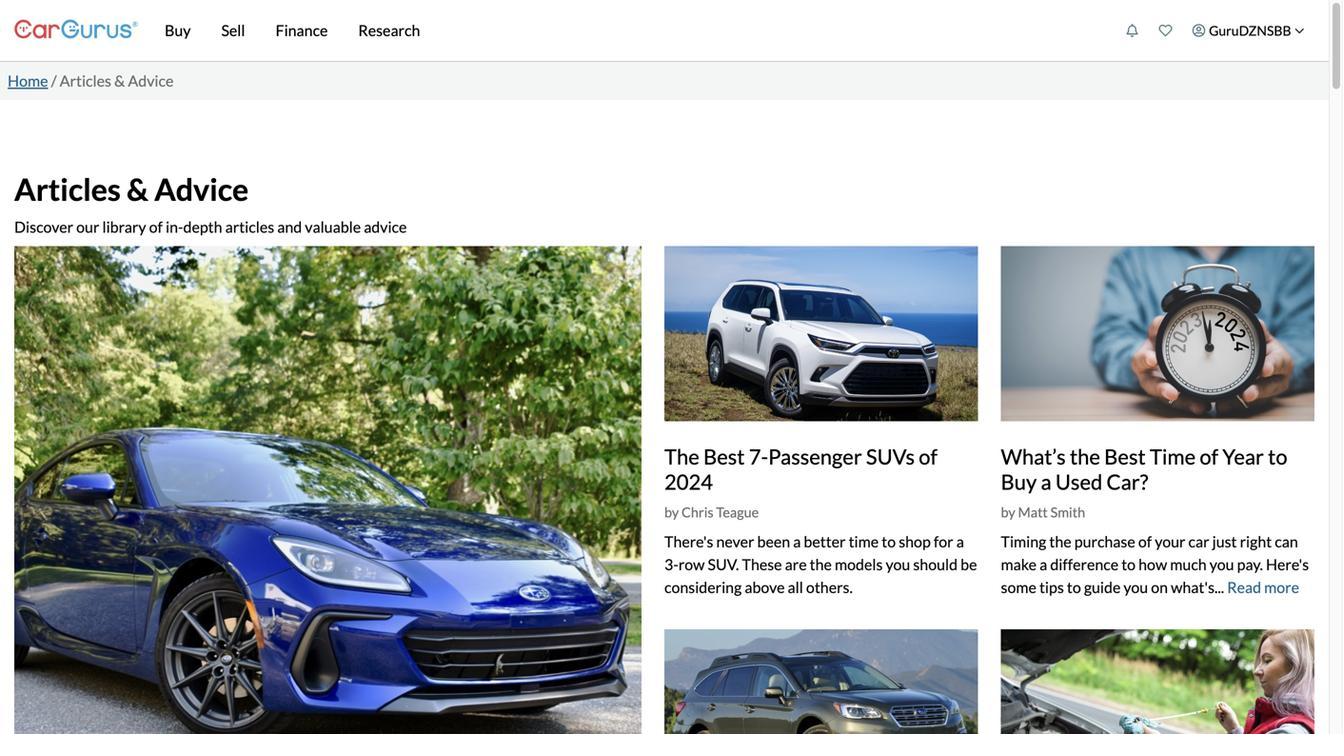 Task type: describe. For each thing, give the bounding box(es) containing it.
articles & advice
[[14, 171, 249, 208]]

smith
[[1051, 504, 1086, 520]]

all
[[788, 578, 804, 596]]

never
[[717, 532, 755, 551]]

should
[[914, 555, 958, 574]]

what's
[[1001, 444, 1066, 469]]

row
[[679, 555, 705, 574]]

depth
[[183, 218, 222, 236]]

to left how
[[1122, 555, 1136, 574]]

there's
[[665, 532, 714, 551]]

guide
[[1084, 578, 1121, 596]]

chris
[[682, 504, 714, 520]]

saved cars image
[[1160, 24, 1173, 37]]

a up are
[[793, 532, 801, 551]]

here's
[[1267, 555, 1310, 574]]

shop
[[899, 532, 931, 551]]

tips
[[1040, 578, 1064, 596]]

teague
[[717, 504, 759, 520]]

of inside timing the purchase of your car just right can make a difference to how much you pay. here's some tips to guide you on what's...
[[1139, 532, 1152, 551]]

what's...
[[1171, 578, 1225, 596]]

there's never been a better time to shop for a 3-row suv. these are the models you should be considering above all others.
[[665, 532, 977, 596]]

of inside the best 7-passenger suvs of 2024
[[919, 444, 938, 469]]

home / articles & advice
[[8, 71, 174, 90]]

finance button
[[260, 0, 343, 61]]

timing
[[1001, 532, 1047, 551]]

models
[[835, 555, 883, 574]]

by for what's the best time of year to buy a used car?
[[1001, 504, 1016, 520]]

cargurus logo homepage link image
[[14, 3, 138, 58]]

3-
[[665, 555, 679, 574]]

our
[[76, 218, 99, 236]]

2 horizontal spatial you
[[1210, 555, 1235, 574]]

the inside there's never been a better time to shop for a 3-row suv. these are the models you should be considering above all others.
[[810, 555, 832, 574]]

research
[[358, 21, 420, 40]]

read
[[1228, 578, 1262, 596]]

timing the purchase of your car just right can make a difference to how much you pay. here's some tips to guide you on what's...
[[1001, 532, 1310, 596]]

finance
[[276, 21, 328, 40]]

matt
[[1018, 504, 1048, 520]]

to inside there's never been a better time to shop for a 3-row suv. these are the models you should be considering above all others.
[[882, 532, 896, 551]]

purchase
[[1075, 532, 1136, 551]]

more
[[1265, 578, 1300, 596]]

you inside there's never been a better time to shop for a 3-row suv. these are the models you should be considering above all others.
[[886, 555, 911, 574]]

suv.
[[708, 555, 739, 574]]

7-
[[749, 444, 769, 469]]

library
[[102, 218, 146, 236]]

user icon image
[[1193, 24, 1206, 37]]

some
[[1001, 578, 1037, 596]]

2024
[[665, 469, 713, 494]]

the best used suvs under $20,000 in 2024 image
[[665, 629, 978, 734]]

a inside timing the purchase of your car just right can make a difference to how much you pay. here's some tips to guide you on what's...
[[1040, 555, 1048, 574]]

year
[[1223, 444, 1265, 469]]

the best 7-passenger suvs of 2024 link
[[665, 444, 938, 494]]

car
[[1189, 532, 1210, 551]]

open notifications image
[[1126, 24, 1140, 37]]

been
[[758, 532, 791, 551]]

the
[[665, 444, 700, 469]]

of inside what's the best time of year to buy a used car?
[[1200, 444, 1219, 469]]

are
[[785, 555, 807, 574]]



Task type: locate. For each thing, give the bounding box(es) containing it.
of right suvs
[[919, 444, 938, 469]]

you down 'just' at the right bottom
[[1210, 555, 1235, 574]]

buy button
[[150, 0, 206, 61]]

the best 7-passenger suvs of 2024 image
[[665, 246, 978, 421]]

research button
[[343, 0, 436, 61]]

1 vertical spatial the
[[1050, 532, 1072, 551]]

can
[[1275, 532, 1299, 551]]

car?
[[1107, 469, 1149, 494]]

discover our library of in-depth articles and valuable advice
[[14, 218, 407, 236]]

1 horizontal spatial by
[[1001, 504, 1016, 520]]

buy left sell
[[165, 21, 191, 40]]

0 horizontal spatial buy
[[165, 21, 191, 40]]

articles
[[225, 218, 274, 236]]

1 horizontal spatial buy
[[1001, 469, 1037, 494]]

much
[[1171, 555, 1207, 574]]

best up car?
[[1105, 444, 1146, 469]]

1 best from the left
[[704, 444, 745, 469]]

by chris teague
[[665, 504, 759, 520]]

sell button
[[206, 0, 260, 61]]

menu bar containing buy
[[138, 0, 1116, 61]]

to inside what's the best time of year to buy a used car?
[[1269, 444, 1288, 469]]

0 horizontal spatial you
[[886, 555, 911, 574]]

how
[[1139, 555, 1168, 574]]

these
[[742, 555, 782, 574]]

the
[[1070, 444, 1101, 469], [1050, 532, 1072, 551], [810, 555, 832, 574]]

read more
[[1228, 578, 1300, 596]]

to
[[1269, 444, 1288, 469], [882, 532, 896, 551], [1122, 555, 1136, 574], [1067, 578, 1082, 596]]

by left chris at the right of page
[[665, 504, 679, 520]]

your
[[1155, 532, 1186, 551]]

the inside timing the purchase of your car just right can make a difference to how much you pay. here's some tips to guide you on what's...
[[1050, 532, 1072, 551]]

advice
[[128, 71, 174, 90], [154, 171, 249, 208]]

menu bar
[[138, 0, 1116, 61]]

1 by from the left
[[665, 504, 679, 520]]

the down smith
[[1050, 532, 1072, 551]]

articles up our
[[14, 171, 121, 208]]

to right tips
[[1067, 578, 1082, 596]]

buy
[[165, 21, 191, 40], [1001, 469, 1037, 494]]

you down 'shop'
[[886, 555, 911, 574]]

0 vertical spatial buy
[[165, 21, 191, 40]]

time
[[1150, 444, 1196, 469]]

of
[[149, 218, 163, 236], [919, 444, 938, 469], [1200, 444, 1219, 469], [1139, 532, 1152, 551]]

suvs
[[867, 444, 915, 469]]

0 horizontal spatial best
[[704, 444, 745, 469]]

what's the best time of year to buy a used car? link
[[1001, 444, 1288, 494]]

buy inside dropdown button
[[165, 21, 191, 40]]

of left the year
[[1200, 444, 1219, 469]]

best left 7-
[[704, 444, 745, 469]]

best
[[704, 444, 745, 469], [1105, 444, 1146, 469]]

advice up "depth"
[[154, 171, 249, 208]]

/
[[51, 71, 57, 90]]

cargurus logo homepage link link
[[14, 3, 138, 58]]

1 vertical spatial articles
[[14, 171, 121, 208]]

passenger
[[769, 444, 862, 469]]

read more link
[[1228, 578, 1300, 596]]

0 vertical spatial &
[[114, 71, 125, 90]]

2 best from the left
[[1105, 444, 1146, 469]]

1 vertical spatial advice
[[154, 171, 249, 208]]

the for what's
[[1070, 444, 1101, 469]]

what's the best time of year to buy a used car?
[[1001, 444, 1288, 494]]

0 horizontal spatial by
[[665, 504, 679, 520]]

right
[[1240, 532, 1272, 551]]

a up tips
[[1040, 555, 1048, 574]]

the down better
[[810, 555, 832, 574]]

1 vertical spatial &
[[127, 171, 148, 208]]

the up used
[[1070, 444, 1101, 469]]

valuable
[[305, 218, 361, 236]]

autocheck vs. carfax: which vehicle history report do you need? image
[[1001, 629, 1315, 734]]

by left the 'matt'
[[1001, 504, 1016, 520]]

0 vertical spatial articles
[[60, 71, 111, 90]]

2 by from the left
[[1001, 504, 1016, 520]]

advice
[[364, 218, 407, 236]]

you
[[886, 555, 911, 574], [1210, 555, 1235, 574], [1124, 578, 1149, 596]]

of up how
[[1139, 532, 1152, 551]]

2 vertical spatial the
[[810, 555, 832, 574]]

&
[[114, 71, 125, 90], [127, 171, 148, 208]]

1 horizontal spatial you
[[1124, 578, 1149, 596]]

best inside the best 7-passenger suvs of 2024
[[704, 444, 745, 469]]

1 vertical spatial buy
[[1001, 469, 1037, 494]]

gurudznsbb menu
[[1116, 4, 1315, 57]]

buy inside what's the best time of year to buy a used car?
[[1001, 469, 1037, 494]]

difference
[[1051, 555, 1119, 574]]

make
[[1001, 555, 1037, 574]]

0 vertical spatial advice
[[128, 71, 174, 90]]

home
[[8, 71, 48, 90]]

gurudznsbb menu item
[[1183, 4, 1315, 57]]

on
[[1152, 578, 1169, 596]]

the best 7-passenger suvs of 2024
[[665, 444, 938, 494]]

a inside what's the best time of year to buy a used car?
[[1041, 469, 1052, 494]]

sell
[[221, 21, 245, 40]]

a
[[1041, 469, 1052, 494], [793, 532, 801, 551], [957, 532, 964, 551], [1040, 555, 1048, 574]]

by matt smith
[[1001, 504, 1086, 520]]

used
[[1056, 469, 1103, 494]]

a down what's
[[1041, 469, 1052, 494]]

the for timing
[[1050, 532, 1072, 551]]

what's the best time of year to buy a used car? image
[[1001, 246, 1315, 421]]

considering
[[665, 578, 742, 596]]

chevron down image
[[1295, 25, 1305, 35]]

1 horizontal spatial best
[[1105, 444, 1146, 469]]

advice down buy dropdown button
[[128, 71, 174, 90]]

0 vertical spatial the
[[1070, 444, 1101, 469]]

be
[[961, 555, 977, 574]]

in-
[[166, 218, 183, 236]]

just
[[1213, 532, 1238, 551]]

the inside what's the best time of year to buy a used car?
[[1070, 444, 1101, 469]]

1 horizontal spatial &
[[127, 171, 148, 208]]

to right the year
[[1269, 444, 1288, 469]]

others.
[[807, 578, 853, 596]]

by
[[665, 504, 679, 520], [1001, 504, 1016, 520]]

best inside what's the best time of year to buy a used car?
[[1105, 444, 1146, 469]]

to right the "time"
[[882, 532, 896, 551]]

home link
[[8, 71, 48, 90]]

articles right /
[[60, 71, 111, 90]]

for
[[934, 532, 954, 551]]

buy down what's
[[1001, 469, 1037, 494]]

0 horizontal spatial &
[[114, 71, 125, 90]]

discover
[[14, 218, 73, 236]]

pay.
[[1238, 555, 1264, 574]]

of left in-
[[149, 218, 163, 236]]

by for the best 7-passenger suvs of 2024
[[665, 504, 679, 520]]

gurudznsbb button
[[1183, 4, 1315, 57]]

& right /
[[114, 71, 125, 90]]

gurudznsbb
[[1210, 22, 1292, 39]]

& up library
[[127, 171, 148, 208]]

articles
[[60, 71, 111, 90], [14, 171, 121, 208]]

better
[[804, 532, 846, 551]]

a right for
[[957, 532, 964, 551]]

and
[[277, 218, 302, 236]]

the best sports cars under $30k to buy in 2024 image
[[14, 246, 642, 734]]

above
[[745, 578, 785, 596]]

you left on on the right
[[1124, 578, 1149, 596]]

time
[[849, 532, 879, 551]]



Task type: vqa. For each thing, say whether or not it's contained in the screenshot.
Facebook icon
no



